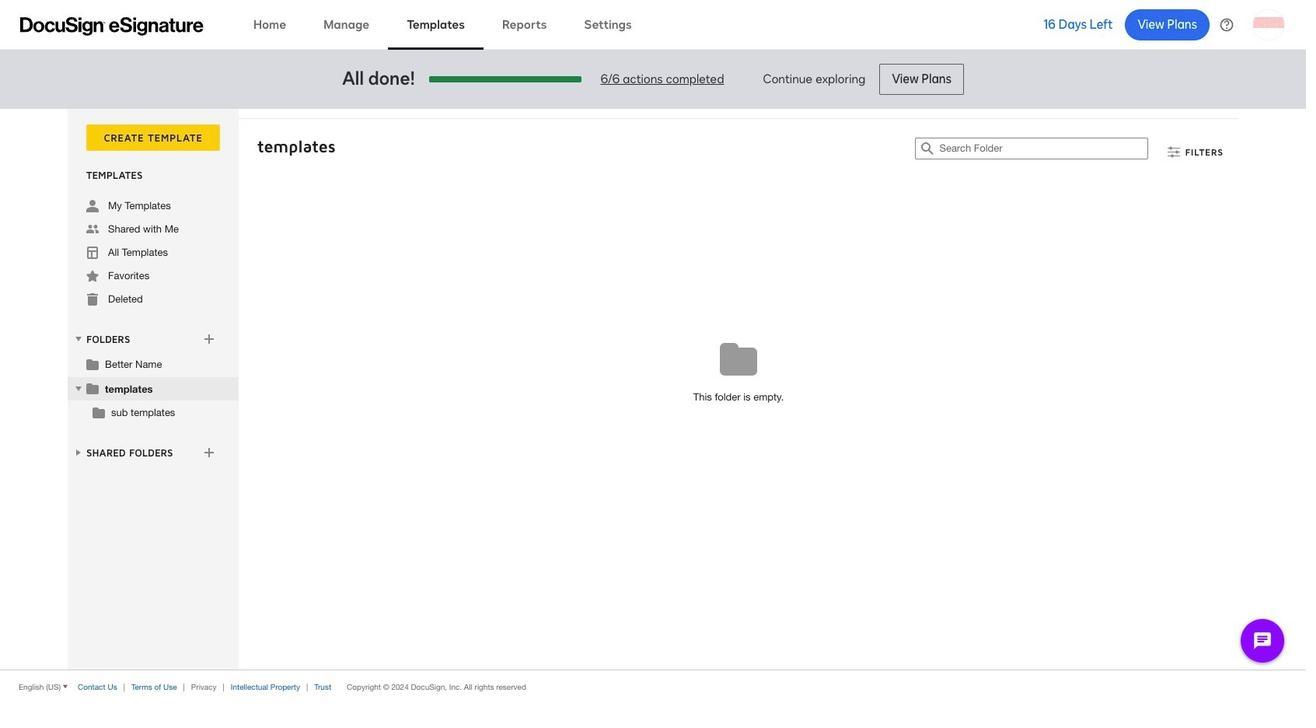 Task type: describe. For each thing, give the bounding box(es) containing it.
docusign esignature image
[[20, 17, 204, 35]]

1 vertical spatial folder image
[[86, 382, 99, 394]]

2 vertical spatial folder image
[[93, 406, 105, 418]]

view folders image
[[72, 333, 85, 345]]

more info region
[[0, 670, 1307, 703]]

trash image
[[86, 293, 99, 306]]

Search Folder text field
[[940, 138, 1148, 159]]



Task type: locate. For each thing, give the bounding box(es) containing it.
your uploaded profile image image
[[1254, 9, 1285, 40]]

secondary navigation region
[[68, 109, 1243, 670]]

folder image
[[86, 358, 99, 370], [86, 382, 99, 394], [93, 406, 105, 418]]

shared image
[[86, 223, 99, 236]]

view shared folders image
[[72, 446, 85, 459]]

star filled image
[[86, 270, 99, 282]]

user image
[[86, 200, 99, 212]]

0 vertical spatial folder image
[[86, 358, 99, 370]]

templates image
[[86, 247, 99, 259]]



Task type: vqa. For each thing, say whether or not it's contained in the screenshot.
Your uploaded profile image
yes



